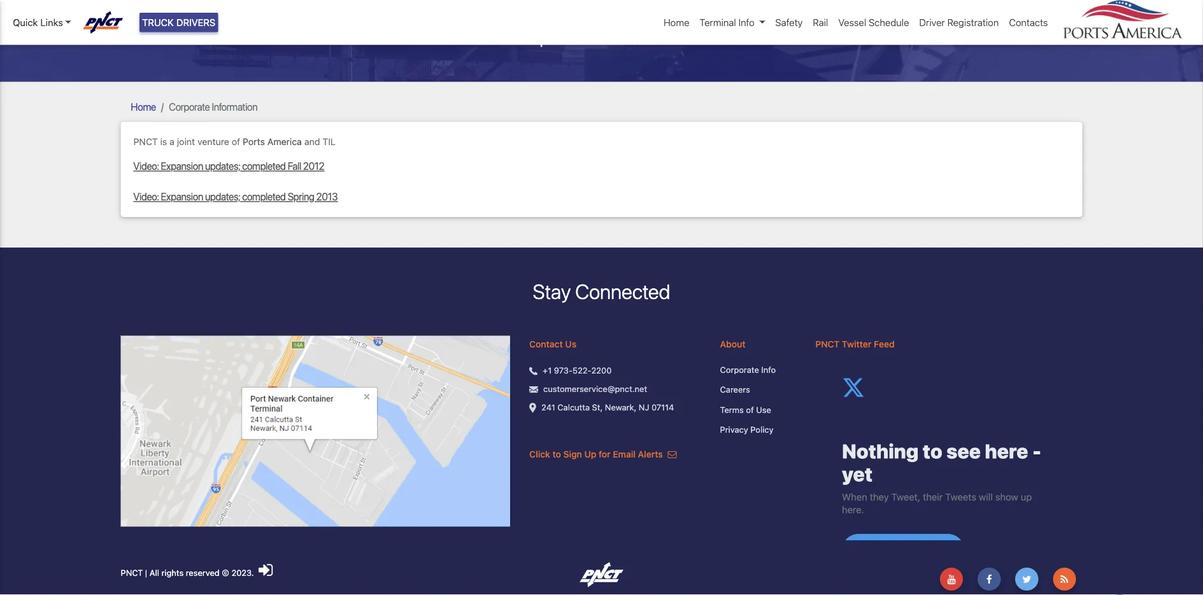Task type: vqa. For each thing, say whether or not it's contained in the screenshot.
the Port
no



Task type: locate. For each thing, give the bounding box(es) containing it.
1 horizontal spatial home
[[664, 17, 690, 28]]

video: expansion updates; completed spring 2013
[[133, 191, 338, 203]]

updates; down video: expansion updates; completed fall 2012
[[205, 191, 240, 203]]

corporate info
[[720, 365, 776, 375]]

1 video: from the top
[[133, 160, 159, 172]]

of left use
[[746, 405, 754, 415]]

video: expansion updates; completed fall 2012
[[133, 160, 325, 172]]

corporate information
[[508, 23, 695, 48], [169, 101, 258, 113]]

privacy policy link
[[720, 424, 797, 437]]

0 vertical spatial home link
[[659, 10, 695, 35]]

completed left spring
[[242, 191, 286, 203]]

vessel schedule link
[[834, 10, 915, 35]]

rights
[[162, 568, 184, 578]]

0 vertical spatial pnct
[[133, 136, 158, 147]]

pnct | all rights reserved © 2023.
[[121, 568, 256, 578]]

venture
[[198, 136, 229, 147]]

1 vertical spatial pnct
[[816, 339, 840, 350]]

1 horizontal spatial information
[[599, 23, 695, 48]]

pnct is a joint venture of ports america and til
[[133, 136, 336, 147]]

0 horizontal spatial info
[[739, 17, 755, 28]]

2 expansion from the top
[[161, 191, 203, 203]]

privacy
[[720, 425, 749, 435]]

updates;
[[205, 160, 240, 172], [205, 191, 240, 203]]

ports america link
[[243, 136, 302, 147]]

expansion
[[161, 160, 203, 172], [161, 191, 203, 203]]

envelope o image
[[668, 451, 677, 459]]

pnct
[[133, 136, 158, 147], [816, 339, 840, 350], [121, 568, 143, 578]]

til
[[323, 136, 336, 147]]

info up the "careers" "link"
[[762, 365, 776, 375]]

a
[[170, 136, 175, 147]]

st,
[[592, 403, 603, 413]]

of left ports
[[232, 136, 240, 147]]

2 updates; from the top
[[205, 191, 240, 203]]

0 vertical spatial expansion
[[161, 160, 203, 172]]

2 horizontal spatial corporate
[[720, 365, 759, 375]]

241
[[542, 403, 556, 413]]

driver registration
[[920, 17, 999, 28]]

0 vertical spatial updates;
[[205, 160, 240, 172]]

pnct twitter feed
[[816, 339, 895, 350]]

1 horizontal spatial corporate information
[[508, 23, 695, 48]]

pnct for pnct is a joint venture of ports america and til
[[133, 136, 158, 147]]

truck drivers
[[142, 17, 216, 28]]

connected
[[575, 280, 671, 304]]

pnct left "twitter"
[[816, 339, 840, 350]]

terminal info
[[700, 17, 755, 28]]

quick
[[13, 17, 38, 28]]

1 horizontal spatial info
[[762, 365, 776, 375]]

2 vertical spatial corporate
[[720, 365, 759, 375]]

privacy policy
[[720, 425, 774, 435]]

1 vertical spatial of
[[746, 405, 754, 415]]

policy
[[751, 425, 774, 435]]

terms
[[720, 405, 744, 415]]

0 vertical spatial info
[[739, 17, 755, 28]]

1 vertical spatial info
[[762, 365, 776, 375]]

click to sign up for email alerts
[[530, 450, 666, 460]]

1 horizontal spatial corporate
[[508, 23, 595, 48]]

links
[[40, 17, 63, 28]]

of
[[232, 136, 240, 147], [746, 405, 754, 415]]

video: inside video: expansion updates; completed spring 2013 link
[[133, 191, 159, 203]]

1 horizontal spatial home link
[[659, 10, 695, 35]]

0 horizontal spatial information
[[212, 101, 258, 113]]

0 horizontal spatial corporate
[[169, 101, 210, 113]]

0 vertical spatial video:
[[133, 160, 159, 172]]

completed
[[242, 160, 286, 172], [242, 191, 286, 203]]

home link
[[659, 10, 695, 35], [131, 101, 156, 113]]

nj
[[639, 403, 650, 413]]

1 vertical spatial updates;
[[205, 191, 240, 203]]

drivers
[[176, 17, 216, 28]]

video:
[[133, 160, 159, 172], [133, 191, 159, 203]]

info for terminal info
[[739, 17, 755, 28]]

terms of use link
[[720, 404, 797, 416]]

0 horizontal spatial home link
[[131, 101, 156, 113]]

1 vertical spatial video:
[[133, 191, 159, 203]]

updates; for spring
[[205, 191, 240, 203]]

newark,
[[605, 403, 637, 413]]

1 expansion from the top
[[161, 160, 203, 172]]

0 horizontal spatial corporate information
[[169, 101, 258, 113]]

info
[[739, 17, 755, 28], [762, 365, 776, 375]]

registration
[[948, 17, 999, 28]]

0 horizontal spatial of
[[232, 136, 240, 147]]

fall
[[288, 160, 301, 172]]

1 completed from the top
[[242, 160, 286, 172]]

sign
[[564, 450, 582, 460]]

0 vertical spatial of
[[232, 136, 240, 147]]

1 vertical spatial completed
[[242, 191, 286, 203]]

click
[[530, 450, 550, 460]]

careers link
[[720, 384, 797, 396]]

2 completed from the top
[[242, 191, 286, 203]]

customerservice@pnct.net link
[[544, 383, 647, 396]]

corporate
[[508, 23, 595, 48], [169, 101, 210, 113], [720, 365, 759, 375]]

feed
[[874, 339, 895, 350]]

2 video: from the top
[[133, 191, 159, 203]]

1 vertical spatial corporate
[[169, 101, 210, 113]]

1 updates; from the top
[[205, 160, 240, 172]]

1 vertical spatial home
[[131, 101, 156, 113]]

quick links
[[13, 17, 63, 28]]

about
[[720, 339, 746, 350]]

click to sign up for email alerts link
[[530, 450, 677, 460]]

video: for video: expansion updates; completed fall 2012
[[133, 160, 159, 172]]

vessel
[[839, 17, 867, 28]]

pnct for pnct twitter feed
[[816, 339, 840, 350]]

is
[[160, 136, 167, 147]]

video: inside video: expansion updates; completed fall 2012 link
[[133, 160, 159, 172]]

updates; down venture on the top left
[[205, 160, 240, 172]]

pnct left is
[[133, 136, 158, 147]]

up
[[585, 450, 597, 460]]

info right terminal
[[739, 17, 755, 28]]

0 vertical spatial completed
[[242, 160, 286, 172]]

information
[[599, 23, 695, 48], [212, 101, 258, 113]]

rail
[[813, 17, 829, 28]]

home
[[664, 17, 690, 28], [131, 101, 156, 113]]

driver
[[920, 17, 945, 28]]

completed down ports america link
[[242, 160, 286, 172]]

2013
[[316, 191, 338, 203]]

2 vertical spatial pnct
[[121, 568, 143, 578]]

safety link
[[771, 10, 808, 35]]

terms of use
[[720, 405, 772, 415]]

pnct left |
[[121, 568, 143, 578]]

1 vertical spatial expansion
[[161, 191, 203, 203]]

ports
[[243, 136, 265, 147]]



Task type: describe. For each thing, give the bounding box(es) containing it.
to
[[553, 450, 561, 460]]

info for corporate info
[[762, 365, 776, 375]]

america
[[267, 136, 302, 147]]

schedule
[[869, 17, 910, 28]]

0 horizontal spatial home
[[131, 101, 156, 113]]

quick links link
[[13, 15, 71, 30]]

truck
[[142, 17, 174, 28]]

terminal info link
[[695, 10, 771, 35]]

0 vertical spatial information
[[599, 23, 695, 48]]

contact
[[530, 339, 563, 350]]

truck drivers link
[[140, 13, 218, 32]]

video: for video: expansion updates; completed spring 2013
[[133, 191, 159, 203]]

rail link
[[808, 10, 834, 35]]

1 vertical spatial corporate information
[[169, 101, 258, 113]]

241 calcutta st, newark, nj 07114 link
[[542, 402, 674, 414]]

|
[[145, 568, 147, 578]]

1 vertical spatial home link
[[131, 101, 156, 113]]

expansion for video: expansion updates; completed spring 2013
[[161, 191, 203, 203]]

terminal
[[700, 17, 736, 28]]

and
[[304, 136, 320, 147]]

video: expansion updates; completed fall 2012 link
[[133, 159, 1070, 174]]

driver registration link
[[915, 10, 1004, 35]]

safety
[[776, 17, 803, 28]]

updates; for fall
[[205, 160, 240, 172]]

for
[[599, 450, 611, 460]]

1 horizontal spatial of
[[746, 405, 754, 415]]

alerts
[[638, 450, 663, 460]]

stay connected
[[533, 280, 671, 304]]

0 vertical spatial corporate information
[[508, 23, 695, 48]]

completed for fall
[[242, 160, 286, 172]]

us
[[565, 339, 577, 350]]

careers
[[720, 385, 750, 395]]

241 calcutta st, newark, nj 07114
[[542, 403, 674, 413]]

contacts
[[1010, 17, 1048, 28]]

calcutta
[[558, 403, 590, 413]]

contact us
[[530, 339, 577, 350]]

0 vertical spatial corporate
[[508, 23, 595, 48]]

2023.
[[232, 568, 254, 578]]

spring
[[288, 191, 315, 203]]

email
[[613, 450, 636, 460]]

©
[[222, 568, 229, 578]]

pnct for pnct | all rights reserved © 2023.
[[121, 568, 143, 578]]

contacts link
[[1004, 10, 1054, 35]]

reserved
[[186, 568, 220, 578]]

vessel schedule
[[839, 17, 910, 28]]

expansion for video: expansion updates; completed fall 2012
[[161, 160, 203, 172]]

0 vertical spatial home
[[664, 17, 690, 28]]

stay
[[533, 280, 571, 304]]

all
[[150, 568, 159, 578]]

joint
[[177, 136, 195, 147]]

video: expansion updates; completed spring 2013 link
[[133, 189, 1070, 205]]

completed for spring
[[242, 191, 286, 203]]

07114
[[652, 403, 674, 413]]

sign in image
[[259, 562, 273, 579]]

1 vertical spatial information
[[212, 101, 258, 113]]

twitter
[[842, 339, 872, 350]]

2012
[[303, 160, 325, 172]]

use
[[756, 405, 772, 415]]

customerservice@pnct.net
[[544, 385, 647, 394]]

corporate info link
[[720, 364, 797, 376]]



